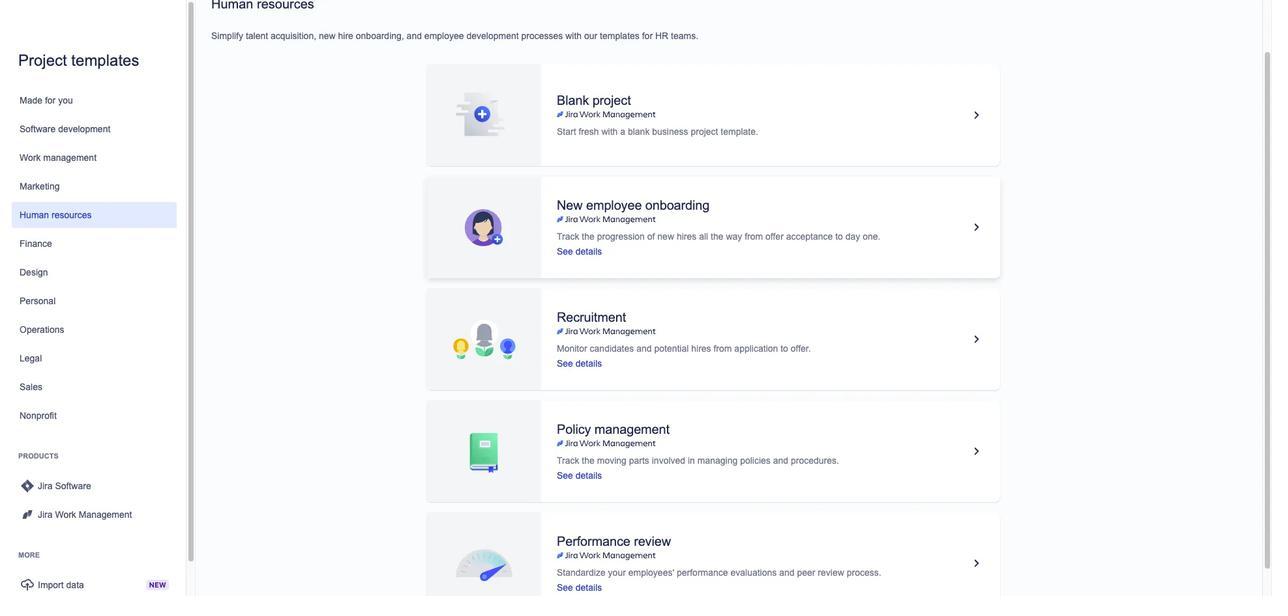 Task type: locate. For each thing, give the bounding box(es) containing it.
legal button
[[12, 346, 177, 372]]

work management button
[[12, 145, 177, 171]]

new for new employee onboarding
[[557, 198, 583, 212]]

jira right jira software icon
[[38, 481, 53, 492]]

jira for jira software
[[38, 481, 53, 492]]

details
[[576, 246, 602, 257], [576, 358, 602, 369], [576, 470, 602, 481], [576, 583, 602, 593]]

hires left all
[[677, 231, 697, 242]]

track left "progression" at the top of the page
[[557, 231, 579, 242]]

resources
[[52, 210, 92, 220]]

with left a
[[601, 126, 618, 137]]

see details button
[[557, 245, 602, 258], [557, 357, 602, 370], [557, 469, 602, 482], [557, 581, 602, 594]]

work down jira software
[[55, 510, 76, 520]]

see details down monitor
[[557, 358, 602, 369]]

see details
[[557, 246, 602, 257], [557, 358, 602, 369], [557, 470, 602, 481], [557, 583, 602, 593]]

0 vertical spatial templates
[[600, 31, 640, 41]]

see details button down monitor
[[557, 357, 602, 370]]

see details button for recruitment
[[557, 357, 602, 370]]

0 vertical spatial to
[[835, 231, 843, 242]]

management down software development
[[43, 153, 97, 163]]

3 see details button from the top
[[557, 469, 602, 482]]

details down standardize
[[576, 583, 602, 593]]

details down moving
[[576, 470, 602, 481]]

track the moving parts involved in managing policies and procedures.
[[557, 455, 839, 466]]

software up 'jira work management'
[[55, 481, 91, 492]]

made
[[20, 95, 42, 106]]

jira work management image
[[557, 110, 656, 120], [557, 110, 656, 120], [557, 214, 656, 225], [557, 214, 656, 225], [557, 326, 656, 337], [557, 326, 656, 337], [557, 438, 656, 449], [557, 438, 656, 449], [557, 551, 656, 561], [557, 551, 656, 561]]

4 see from the top
[[557, 583, 573, 593]]

0 vertical spatial with
[[565, 31, 582, 41]]

see details button for policy management
[[557, 469, 602, 482]]

in
[[688, 455, 695, 466]]

with
[[565, 31, 582, 41], [601, 126, 618, 137]]

for
[[642, 31, 653, 41], [45, 95, 56, 106]]

1 horizontal spatial new
[[657, 231, 674, 242]]

track down policy
[[557, 455, 579, 466]]

1 horizontal spatial work
[[55, 510, 76, 520]]

new employee onboarding
[[557, 198, 710, 212]]

0 vertical spatial track
[[557, 231, 579, 242]]

see
[[557, 246, 573, 257], [557, 358, 573, 369], [557, 470, 573, 481], [557, 583, 573, 593]]

2 jira from the top
[[38, 510, 53, 520]]

standardize your employees' performance evaluations and peer review process.
[[557, 568, 881, 578]]

from left "application"
[[714, 343, 732, 354]]

and left potential
[[636, 343, 652, 354]]

jira
[[38, 481, 53, 492], [38, 510, 53, 520]]

0 vertical spatial employee
[[424, 31, 464, 41]]

teams.
[[671, 31, 698, 41]]

see details down moving
[[557, 470, 602, 481]]

day
[[846, 231, 860, 242]]

review right the peer
[[818, 568, 844, 578]]

templates right our at the left of the page
[[600, 31, 640, 41]]

4 see details from the top
[[557, 583, 602, 593]]

made for you
[[20, 95, 73, 106]]

2 see from the top
[[557, 358, 573, 369]]

1 vertical spatial to
[[781, 343, 788, 354]]

new
[[557, 198, 583, 212], [149, 581, 166, 589]]

marketing
[[20, 181, 60, 192]]

work
[[20, 153, 41, 163], [55, 510, 76, 520]]

software development
[[20, 124, 110, 134]]

work up marketing at the top of page
[[20, 153, 41, 163]]

see details for new employee onboarding
[[557, 246, 602, 257]]

see details button for new employee onboarding
[[557, 245, 602, 258]]

with left our at the left of the page
[[565, 31, 582, 41]]

new left hire
[[319, 31, 336, 41]]

monitor
[[557, 343, 587, 354]]

development
[[466, 31, 519, 41], [58, 124, 110, 134]]

1 vertical spatial new
[[149, 581, 166, 589]]

potential
[[654, 343, 689, 354]]

talent
[[246, 31, 268, 41]]

0 horizontal spatial management
[[43, 153, 97, 163]]

new
[[319, 31, 336, 41], [657, 231, 674, 242]]

1 details from the top
[[576, 246, 602, 257]]

0 horizontal spatial work
[[20, 153, 41, 163]]

see for new employee onboarding
[[557, 246, 573, 257]]

0 horizontal spatial review
[[634, 534, 671, 549]]

0 horizontal spatial from
[[714, 343, 732, 354]]

development down made for you button at the left
[[58, 124, 110, 134]]

start fresh with a blank business project template.
[[557, 126, 758, 137]]

business
[[652, 126, 688, 137]]

0 vertical spatial jira
[[38, 481, 53, 492]]

start
[[557, 126, 576, 137]]

see details button for performance review
[[557, 581, 602, 594]]

1 vertical spatial templates
[[71, 52, 139, 69]]

2 see details button from the top
[[557, 357, 602, 370]]

and right onboarding,
[[407, 31, 422, 41]]

jira down jira software
[[38, 510, 53, 520]]

1 jira from the top
[[38, 481, 53, 492]]

4 see details button from the top
[[557, 581, 602, 594]]

a
[[620, 126, 625, 137]]

work inside button
[[20, 153, 41, 163]]

1 vertical spatial work
[[55, 510, 76, 520]]

sales button
[[12, 374, 177, 400]]

employee up "progression" at the top of the page
[[586, 198, 642, 212]]

blank project image
[[969, 108, 985, 123]]

from right way
[[745, 231, 763, 242]]

data
[[66, 580, 84, 591]]

0 horizontal spatial project
[[592, 93, 631, 108]]

see details down standardize
[[557, 583, 602, 593]]

0 horizontal spatial development
[[58, 124, 110, 134]]

1 vertical spatial with
[[601, 126, 618, 137]]

the
[[582, 231, 595, 242], [711, 231, 723, 242], [582, 455, 595, 466]]

way
[[726, 231, 742, 242]]

employee right onboarding,
[[424, 31, 464, 41]]

human resources button
[[12, 202, 177, 228]]

1 see details from the top
[[557, 246, 602, 257]]

acceptance
[[786, 231, 833, 242]]

3 details from the top
[[576, 470, 602, 481]]

onboarding,
[[356, 31, 404, 41]]

new right the of
[[657, 231, 674, 242]]

the left moving
[[582, 455, 595, 466]]

work inside button
[[55, 510, 76, 520]]

0 vertical spatial work
[[20, 153, 41, 163]]

1 vertical spatial for
[[45, 95, 56, 106]]

0 horizontal spatial employee
[[424, 31, 464, 41]]

management up parts
[[594, 422, 670, 437]]

project right the business
[[691, 126, 718, 137]]

software down the made
[[20, 124, 56, 134]]

from
[[745, 231, 763, 242], [714, 343, 732, 354]]

2 track from the top
[[557, 455, 579, 466]]

see details down "progression" at the top of the page
[[557, 246, 602, 257]]

review up the employees'
[[634, 534, 671, 549]]

development inside button
[[58, 124, 110, 134]]

see details for performance review
[[557, 583, 602, 593]]

management inside button
[[43, 153, 97, 163]]

development left 'processes'
[[466, 31, 519, 41]]

recruitment
[[557, 310, 626, 324]]

for left hr
[[642, 31, 653, 41]]

managing
[[698, 455, 738, 466]]

1 see details button from the top
[[557, 245, 602, 258]]

hires
[[677, 231, 697, 242], [691, 343, 711, 354]]

1 vertical spatial development
[[58, 124, 110, 134]]

0 horizontal spatial with
[[565, 31, 582, 41]]

1 vertical spatial jira
[[38, 510, 53, 520]]

0 vertical spatial review
[[634, 534, 671, 549]]

see details button down standardize
[[557, 581, 602, 594]]

templates
[[600, 31, 640, 41], [71, 52, 139, 69]]

human resources
[[20, 210, 92, 220]]

1 vertical spatial project
[[691, 126, 718, 137]]

project
[[592, 93, 631, 108], [691, 126, 718, 137]]

1 horizontal spatial development
[[466, 31, 519, 41]]

1 horizontal spatial review
[[818, 568, 844, 578]]

see details button down "progression" at the top of the page
[[557, 245, 602, 258]]

1 horizontal spatial management
[[594, 422, 670, 437]]

1 track from the top
[[557, 231, 579, 242]]

0 vertical spatial project
[[592, 93, 631, 108]]

1 vertical spatial track
[[557, 455, 579, 466]]

work management
[[20, 153, 97, 163]]

nonprofit
[[20, 411, 57, 421]]

0 vertical spatial for
[[642, 31, 653, 41]]

legal
[[20, 353, 42, 364]]

to left day
[[835, 231, 843, 242]]

the right all
[[711, 231, 723, 242]]

hires right potential
[[691, 343, 711, 354]]

simplify
[[211, 31, 243, 41]]

0 horizontal spatial templates
[[71, 52, 139, 69]]

project up a
[[592, 93, 631, 108]]

1 see from the top
[[557, 246, 573, 257]]

simplify talent acquisition, new hire onboarding, and employee development processes with our templates for hr teams.
[[211, 31, 698, 41]]

performance
[[677, 568, 728, 578]]

to left offer.
[[781, 343, 788, 354]]

new employee onboarding image
[[969, 220, 985, 235]]

the left "progression" at the top of the page
[[582, 231, 595, 242]]

1 horizontal spatial to
[[835, 231, 843, 242]]

0 vertical spatial hires
[[677, 231, 697, 242]]

moving
[[597, 455, 626, 466]]

for left you
[[45, 95, 56, 106]]

4 details from the top
[[576, 583, 602, 593]]

templates up made for you button at the left
[[71, 52, 139, 69]]

0 vertical spatial from
[[745, 231, 763, 242]]

see details button down moving
[[557, 469, 602, 482]]

to
[[835, 231, 843, 242], [781, 343, 788, 354]]

1 horizontal spatial new
[[557, 198, 583, 212]]

3 see from the top
[[557, 470, 573, 481]]

0 vertical spatial new
[[319, 31, 336, 41]]

1 vertical spatial employee
[[586, 198, 642, 212]]

project templates
[[18, 52, 139, 69]]

1 horizontal spatial for
[[642, 31, 653, 41]]

3 see details from the top
[[557, 470, 602, 481]]

0 vertical spatial management
[[43, 153, 97, 163]]

0 horizontal spatial new
[[149, 581, 166, 589]]

0 vertical spatial software
[[20, 124, 56, 134]]

software
[[20, 124, 56, 134], [55, 481, 91, 492]]

employee
[[424, 31, 464, 41], [586, 198, 642, 212]]

see for policy management
[[557, 470, 573, 481]]

1 vertical spatial management
[[594, 422, 670, 437]]

0 horizontal spatial for
[[45, 95, 56, 106]]

jira work management image
[[20, 507, 35, 523], [20, 507, 35, 523]]

details down "progression" at the top of the page
[[576, 246, 602, 257]]

0 vertical spatial new
[[557, 198, 583, 212]]

details down monitor
[[576, 358, 602, 369]]

personal button
[[12, 288, 177, 314]]

2 see details from the top
[[557, 358, 602, 369]]

1 horizontal spatial templates
[[600, 31, 640, 41]]

all
[[699, 231, 708, 242]]



Task type: describe. For each thing, give the bounding box(es) containing it.
track the progression of new hires all the way from offer acceptance to day one.
[[557, 231, 881, 242]]

jira work management button
[[12, 502, 177, 528]]

performance
[[557, 534, 630, 549]]

1 vertical spatial new
[[657, 231, 674, 242]]

0 vertical spatial development
[[466, 31, 519, 41]]

see details for recruitment
[[557, 358, 602, 369]]

performance review
[[557, 534, 671, 549]]

sales
[[20, 382, 42, 393]]

parts
[[629, 455, 649, 466]]

1 vertical spatial review
[[818, 568, 844, 578]]

jira software
[[38, 481, 91, 492]]

software development button
[[12, 116, 177, 142]]

1 vertical spatial from
[[714, 343, 732, 354]]

made for you button
[[12, 87, 177, 113]]

involved
[[652, 455, 685, 466]]

personal
[[20, 296, 56, 306]]

for inside button
[[45, 95, 56, 106]]

management for policy management
[[594, 422, 670, 437]]

and left the peer
[[779, 568, 795, 578]]

the for management
[[582, 455, 595, 466]]

finance
[[20, 239, 52, 249]]

recruitment image
[[969, 332, 985, 348]]

see details for policy management
[[557, 470, 602, 481]]

offer
[[765, 231, 784, 242]]

monitor candidates and potential hires from application to offer.
[[557, 343, 811, 354]]

1 horizontal spatial employee
[[586, 198, 642, 212]]

acquisition,
[[271, 31, 316, 41]]

evaluations
[[731, 568, 777, 578]]

project
[[18, 52, 67, 69]]

0 horizontal spatial to
[[781, 343, 788, 354]]

candidates
[[590, 343, 634, 354]]

standardize
[[557, 568, 606, 578]]

you
[[58, 95, 73, 106]]

performance review image
[[969, 556, 985, 572]]

blank project
[[557, 93, 631, 108]]

peer
[[797, 568, 815, 578]]

offer.
[[791, 343, 811, 354]]

see for recruitment
[[557, 358, 573, 369]]

jira software image
[[20, 479, 35, 494]]

and right policies at right bottom
[[773, 455, 788, 466]]

processes
[[521, 31, 563, 41]]

blank
[[628, 126, 650, 137]]

import data
[[38, 580, 84, 591]]

application
[[734, 343, 778, 354]]

import data image
[[20, 578, 35, 593]]

operations
[[20, 325, 64, 335]]

1 vertical spatial hires
[[691, 343, 711, 354]]

fresh
[[579, 126, 599, 137]]

policy
[[557, 422, 591, 437]]

import
[[38, 580, 64, 591]]

jira software image
[[20, 479, 35, 494]]

products
[[18, 452, 59, 460]]

process.
[[847, 568, 881, 578]]

the for employee
[[582, 231, 595, 242]]

new for new
[[149, 581, 166, 589]]

track for new employee onboarding
[[557, 231, 579, 242]]

policies
[[740, 455, 771, 466]]

see for performance review
[[557, 583, 573, 593]]

jira for jira work management
[[38, 510, 53, 520]]

marketing button
[[12, 173, 177, 200]]

procedures.
[[791, 455, 839, 466]]

track for policy management
[[557, 455, 579, 466]]

1 vertical spatial software
[[55, 481, 91, 492]]

hr
[[655, 31, 668, 41]]

1 horizontal spatial with
[[601, 126, 618, 137]]

of
[[647, 231, 655, 242]]

jira software button
[[12, 473, 177, 499]]

onboarding
[[645, 198, 710, 212]]

finance button
[[12, 231, 177, 257]]

design
[[20, 267, 48, 278]]

details for policy
[[576, 470, 602, 481]]

management for work management
[[43, 153, 97, 163]]

template.
[[721, 126, 758, 137]]

1 horizontal spatial project
[[691, 126, 718, 137]]

management
[[79, 510, 132, 520]]

details for new
[[576, 246, 602, 257]]

policy management image
[[969, 444, 985, 460]]

design button
[[12, 260, 177, 286]]

2 details from the top
[[576, 358, 602, 369]]

hire
[[338, 31, 353, 41]]

one.
[[863, 231, 881, 242]]

nonprofit button
[[12, 403, 177, 429]]

policy management
[[557, 422, 670, 437]]

progression
[[597, 231, 645, 242]]

1 horizontal spatial from
[[745, 231, 763, 242]]

blank
[[557, 93, 589, 108]]

human
[[20, 210, 49, 220]]

your
[[608, 568, 626, 578]]

our
[[584, 31, 597, 41]]

operations button
[[12, 317, 177, 343]]

employees'
[[628, 568, 674, 578]]

details for performance
[[576, 583, 602, 593]]

0 horizontal spatial new
[[319, 31, 336, 41]]

jira work management
[[38, 510, 132, 520]]

more
[[18, 552, 40, 559]]



Task type: vqa. For each thing, say whether or not it's contained in the screenshot.
Import data
yes



